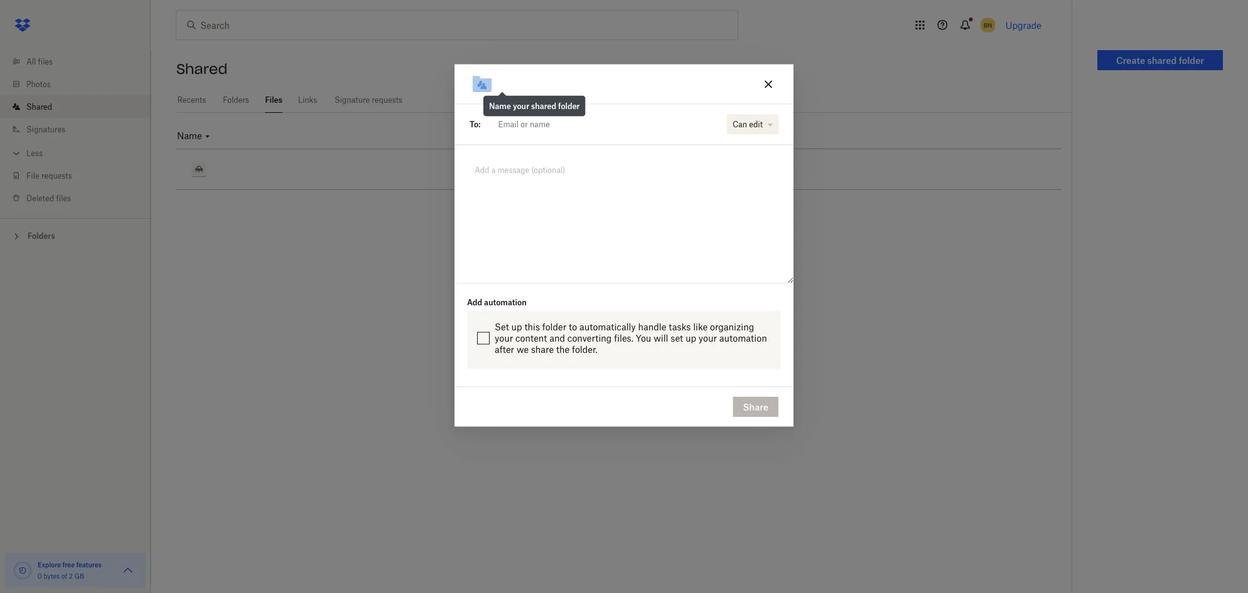 Task type: locate. For each thing, give the bounding box(es) containing it.
tasks
[[669, 322, 691, 333]]

0 vertical spatial folders
[[223, 95, 249, 105]]

folders down deleted
[[28, 232, 55, 241]]

0 horizontal spatial requests
[[41, 171, 72, 181]]

requests right signature
[[372, 95, 403, 105]]

deleted files link
[[10, 187, 151, 210]]

folders left files
[[223, 95, 249, 105]]

list containing all files
[[0, 43, 151, 219]]

1 horizontal spatial folders
[[223, 95, 249, 105]]

1 horizontal spatial shared
[[1147, 55, 1177, 66]]

create shared folder
[[1116, 55, 1204, 66]]

requests right file on the left top
[[41, 171, 72, 181]]

photos link
[[10, 73, 151, 95]]

folder for name your shared folder
[[558, 101, 580, 111]]

name
[[489, 101, 511, 111]]

the
[[556, 345, 570, 355]]

upgrade
[[1006, 20, 1042, 30]]

list
[[0, 43, 151, 219]]

0 horizontal spatial shared
[[26, 102, 52, 111]]

shared inside list item
[[26, 102, 52, 111]]

0 vertical spatial shared
[[1147, 55, 1177, 66]]

tab list
[[176, 88, 1072, 113]]

folder inside button
[[1179, 55, 1204, 66]]

gb
[[74, 573, 84, 581]]

1 vertical spatial folders
[[28, 232, 55, 241]]

shared inside sharing modal dialog
[[531, 101, 556, 111]]

automation down organizing
[[719, 333, 767, 344]]

content
[[515, 333, 547, 344]]

automation inside set up this folder to automatically handle tasks like organizing your content and converting files. you will set up your automation after we share the folder.
[[719, 333, 767, 344]]

files.
[[614, 333, 634, 344]]

1 horizontal spatial requests
[[372, 95, 403, 105]]

automation
[[484, 298, 527, 308], [719, 333, 767, 344]]

1 horizontal spatial files
[[56, 194, 71, 203]]

file requests
[[26, 171, 72, 181]]

your right "name"
[[513, 101, 529, 111]]

up
[[511, 322, 522, 333], [686, 333, 696, 344]]

0 horizontal spatial up
[[511, 322, 522, 333]]

1 vertical spatial shared
[[26, 102, 52, 111]]

shared list item
[[0, 95, 151, 118]]

your
[[513, 101, 529, 111], [495, 333, 513, 344], [699, 333, 717, 344]]

folder for set up this folder to automatically handle tasks like organizing your content and converting files. you will set up your automation after we share the folder.
[[542, 322, 566, 333]]

1 vertical spatial files
[[56, 194, 71, 203]]

shared up recents link
[[176, 60, 228, 78]]

free
[[63, 562, 75, 569]]

sharing modal dialog
[[455, 64, 794, 528]]

folder up and
[[542, 322, 566, 333]]

folder up contact name field
[[558, 101, 580, 111]]

signature
[[335, 95, 370, 105]]

recents link
[[176, 88, 207, 111]]

folder
[[1179, 55, 1204, 66], [558, 101, 580, 111], [542, 322, 566, 333]]

automatically
[[579, 322, 636, 333]]

shared right "name"
[[531, 101, 556, 111]]

files
[[265, 95, 282, 105]]

after
[[495, 345, 514, 355]]

folders link
[[222, 88, 250, 111]]

links link
[[298, 88, 318, 111]]

1 vertical spatial requests
[[41, 171, 72, 181]]

folders
[[223, 95, 249, 105], [28, 232, 55, 241]]

0 horizontal spatial files
[[38, 57, 53, 66]]

features
[[76, 562, 102, 569]]

files
[[38, 57, 53, 66], [56, 194, 71, 203]]

automation up set
[[484, 298, 527, 308]]

1 horizontal spatial up
[[686, 333, 696, 344]]

all
[[26, 57, 36, 66]]

folder inside set up this folder to automatically handle tasks like organizing your content and converting files. you will set up your automation after we share the folder.
[[542, 322, 566, 333]]

shared
[[176, 60, 228, 78], [26, 102, 52, 111]]

links
[[298, 95, 317, 105]]

like
[[693, 322, 708, 333]]

0 vertical spatial requests
[[372, 95, 403, 105]]

you
[[636, 333, 651, 344]]

0 horizontal spatial folders
[[28, 232, 55, 241]]

files right all
[[38, 57, 53, 66]]

share
[[531, 345, 554, 355]]

less
[[26, 148, 43, 158]]

1 vertical spatial folder
[[558, 101, 580, 111]]

1 horizontal spatial automation
[[719, 333, 767, 344]]

add
[[467, 298, 482, 308]]

2 vertical spatial folder
[[542, 322, 566, 333]]

requests inside tab list
[[372, 95, 403, 105]]

None field
[[481, 112, 724, 137]]

name your shared folder
[[489, 101, 580, 111]]

1 vertical spatial automation
[[719, 333, 767, 344]]

0 vertical spatial automation
[[484, 298, 527, 308]]

0 vertical spatial files
[[38, 57, 53, 66]]

of
[[61, 573, 67, 581]]

shared
[[1147, 55, 1177, 66], [531, 101, 556, 111]]

folders inside 'link'
[[223, 95, 249, 105]]

can edit button
[[727, 115, 779, 135]]

signatures
[[26, 125, 65, 134]]

folder right create
[[1179, 55, 1204, 66]]

shared down photos
[[26, 102, 52, 111]]

1 vertical spatial shared
[[531, 101, 556, 111]]

add automation
[[467, 298, 527, 308]]

0 vertical spatial folder
[[1179, 55, 1204, 66]]

0 vertical spatial shared
[[176, 60, 228, 78]]

bytes
[[44, 573, 60, 581]]

file
[[26, 171, 39, 181]]

0 horizontal spatial shared
[[531, 101, 556, 111]]

all files
[[26, 57, 53, 66]]

files right deleted
[[56, 194, 71, 203]]

signatures link
[[10, 118, 151, 141]]

we
[[517, 345, 529, 355]]

requests
[[372, 95, 403, 105], [41, 171, 72, 181]]

requests inside "list"
[[41, 171, 72, 181]]

shared right create
[[1147, 55, 1177, 66]]



Task type: describe. For each thing, give the bounding box(es) containing it.
your down like
[[699, 333, 717, 344]]

to:
[[470, 120, 481, 129]]

share button
[[733, 398, 779, 418]]

folder.
[[572, 345, 597, 355]]

share
[[743, 402, 769, 413]]

deleted files
[[26, 194, 71, 203]]

folders inside button
[[28, 232, 55, 241]]

files link
[[265, 88, 283, 111]]

requests for file requests
[[41, 171, 72, 181]]

to
[[569, 322, 577, 333]]

0
[[38, 573, 42, 581]]

dropbox image
[[10, 13, 35, 38]]

edit
[[749, 120, 763, 129]]

will
[[654, 333, 668, 344]]

1 vertical spatial up
[[686, 333, 696, 344]]

quota usage element
[[13, 561, 33, 581]]

converting
[[567, 333, 612, 344]]

folders button
[[0, 227, 151, 245]]

Contact name field
[[493, 115, 721, 135]]

recents
[[177, 95, 206, 105]]

1 horizontal spatial shared
[[176, 60, 228, 78]]

set up this folder to automatically handle tasks like organizing your content and converting files. you will set up your automation after we share the folder.
[[495, 322, 767, 355]]

0 vertical spatial up
[[511, 322, 522, 333]]

file requests link
[[10, 165, 151, 187]]

requests for signature requests
[[372, 95, 403, 105]]

shared link
[[10, 95, 151, 118]]

deleted
[[26, 194, 54, 203]]

shared inside button
[[1147, 55, 1177, 66]]

your up after
[[495, 333, 513, 344]]

can edit
[[733, 120, 763, 129]]

explore free features 0 bytes of 2 gb
[[38, 562, 102, 581]]

all files link
[[10, 50, 151, 73]]

upgrade link
[[1006, 20, 1042, 30]]

set
[[495, 322, 509, 333]]

signature requests
[[335, 95, 403, 105]]

less image
[[10, 147, 23, 160]]

0 horizontal spatial automation
[[484, 298, 527, 308]]

this
[[525, 322, 540, 333]]

create
[[1116, 55, 1145, 66]]

create shared folder button
[[1098, 50, 1223, 70]]

can
[[733, 120, 747, 129]]

handle
[[638, 322, 666, 333]]

files for all files
[[38, 57, 53, 66]]

explore
[[38, 562, 61, 569]]

files for deleted files
[[56, 194, 71, 203]]

set
[[671, 333, 683, 344]]

tab list containing recents
[[176, 88, 1072, 113]]

signature requests link
[[333, 88, 404, 111]]

2
[[69, 573, 73, 581]]

and
[[550, 333, 565, 344]]

Add a message (optional) text field
[[470, 160, 779, 189]]

organizing
[[710, 322, 754, 333]]

photos
[[26, 79, 51, 89]]



Task type: vqa. For each thing, say whether or not it's contained in the screenshot.
ai principles link
no



